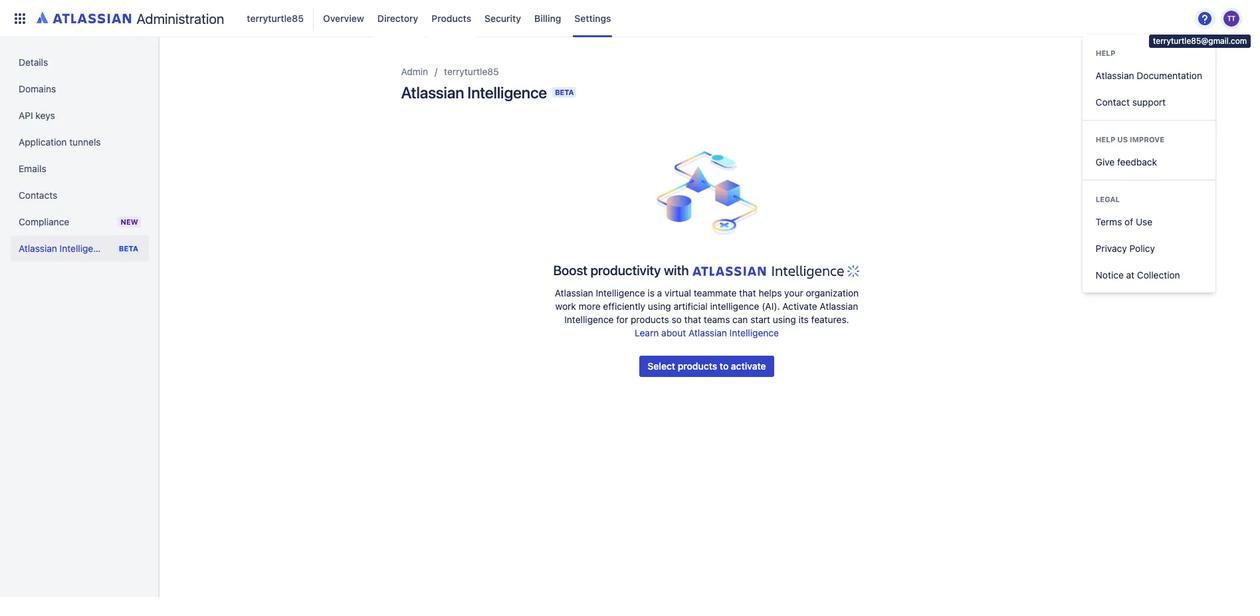 Task type: locate. For each thing, give the bounding box(es) containing it.
0 vertical spatial terryturtle85
[[247, 12, 304, 24]]

notice at collection
[[1096, 270, 1181, 281]]

0 vertical spatial that
[[740, 287, 757, 299]]

for
[[617, 314, 629, 325]]

1 horizontal spatial terryturtle85
[[444, 66, 499, 77]]

atlassian intelligence
[[401, 83, 547, 102], [19, 243, 109, 254]]

1 vertical spatial terryturtle85 link
[[444, 64, 499, 80]]

0 horizontal spatial terryturtle85
[[247, 12, 304, 24]]

api keys link
[[11, 102, 149, 129]]

overview
[[323, 12, 364, 24]]

atlassian intelligence down compliance
[[19, 243, 109, 254]]

artificial
[[674, 301, 708, 312]]

help left us
[[1096, 135, 1116, 144]]

1 vertical spatial help
[[1096, 135, 1116, 144]]

0 vertical spatial beta
[[555, 88, 574, 96]]

billing
[[535, 12, 562, 24]]

0 vertical spatial atlassian intelligence
[[401, 83, 547, 102]]

0 horizontal spatial products
[[631, 314, 670, 325]]

1 vertical spatial terryturtle85
[[444, 66, 499, 77]]

1 vertical spatial using
[[773, 314, 797, 325]]

2 group from the top
[[1083, 180, 1216, 293]]

help us improve
[[1096, 135, 1165, 144]]

2 help from the top
[[1096, 135, 1116, 144]]

1 horizontal spatial atlassian intelligence
[[401, 83, 547, 102]]

boost
[[554, 263, 588, 278]]

admin link
[[401, 64, 428, 80]]

help icon image
[[1198, 10, 1214, 26]]

1 vertical spatial that
[[685, 314, 702, 325]]

group containing terms of use
[[1083, 180, 1216, 293]]

of
[[1125, 216, 1134, 228]]

administration link
[[32, 8, 230, 29]]

that up 'intelligence'
[[740, 287, 757, 299]]

notice at collection link
[[1083, 262, 1216, 289]]

contacts
[[19, 190, 57, 201]]

products
[[631, 314, 670, 325], [678, 360, 718, 372]]

efficiently
[[603, 301, 646, 312]]

help
[[1096, 49, 1116, 57], [1096, 135, 1116, 144]]

1 horizontal spatial products
[[678, 360, 718, 372]]

using down '(ai).'
[[773, 314, 797, 325]]

work
[[556, 301, 576, 312]]

atlassian down "teams"
[[689, 327, 728, 339]]

domains
[[19, 83, 56, 94]]

atlassian intelligence down admin link
[[401, 83, 547, 102]]

contacts link
[[11, 182, 149, 209]]

billing link
[[531, 8, 566, 29]]

0 horizontal spatial beta
[[119, 244, 138, 253]]

your
[[785, 287, 804, 299]]

beta
[[555, 88, 574, 96], [119, 244, 138, 253]]

0 horizontal spatial that
[[685, 314, 702, 325]]

teammate
[[694, 287, 737, 299]]

select products to activate
[[648, 360, 767, 372]]

atlassian image
[[37, 9, 131, 25], [37, 9, 131, 25]]

terryturtle85
[[247, 12, 304, 24], [444, 66, 499, 77]]

1 vertical spatial atlassian intelligence
[[19, 243, 109, 254]]

using down a
[[648, 301, 671, 312]]

terryturtle85 inside global navigation element
[[247, 12, 304, 24]]

atlassian up contact
[[1096, 70, 1135, 81]]

products up learn
[[631, 314, 670, 325]]

(ai).
[[762, 301, 780, 312]]

atlassian
[[1096, 70, 1135, 81], [401, 83, 464, 102], [19, 243, 57, 254], [555, 287, 594, 299], [820, 301, 859, 312], [689, 327, 728, 339]]

0 vertical spatial help
[[1096, 49, 1116, 57]]

contact
[[1096, 97, 1131, 108]]

using
[[648, 301, 671, 312], [773, 314, 797, 325]]

1 vertical spatial beta
[[119, 244, 138, 253]]

can
[[733, 314, 748, 325]]

is
[[648, 287, 655, 299]]

terryturtle85 link
[[243, 8, 308, 29], [444, 64, 499, 80]]

intelligence
[[468, 83, 547, 102], [60, 243, 109, 254], [596, 287, 646, 299], [565, 314, 614, 325], [730, 327, 779, 339]]

products left to on the bottom right of page
[[678, 360, 718, 372]]

collection
[[1138, 270, 1181, 281]]

atlassian documentation
[[1096, 70, 1203, 81]]

compliance
[[19, 216, 69, 227]]

toggle navigation image
[[146, 53, 176, 80]]

1 group from the top
[[1083, 35, 1216, 120]]

help inside give feedback group
[[1096, 135, 1116, 144]]

that
[[740, 287, 757, 299], [685, 314, 702, 325]]

0 vertical spatial group
[[1083, 35, 1216, 120]]

support
[[1133, 97, 1167, 108]]

help up the "atlassian documentation"
[[1096, 49, 1116, 57]]

documentation
[[1137, 70, 1203, 81]]

learn about atlassian intelligence link
[[635, 327, 779, 339]]

global navigation element
[[8, 0, 1194, 37]]

api
[[19, 110, 33, 121]]

0 horizontal spatial terryturtle85 link
[[243, 8, 308, 29]]

terms of use
[[1096, 216, 1153, 228]]

atlassian intelligence is a virtual teammate that helps your organization work more efficiently using artificial intelligence (ai). activate atlassian intelligence for products so that teams can start using its features. learn about atlassian intelligence
[[555, 287, 859, 339]]

terryturtle85@gmail.com tooltip
[[1150, 35, 1252, 48]]

0 vertical spatial products
[[631, 314, 670, 325]]

policy
[[1130, 243, 1156, 254]]

atlassian inside "link"
[[1096, 70, 1135, 81]]

1 horizontal spatial terryturtle85 link
[[444, 64, 499, 80]]

atlassian down organization
[[820, 301, 859, 312]]

details
[[19, 57, 48, 68]]

to
[[720, 360, 729, 372]]

privacy
[[1096, 243, 1128, 254]]

1 vertical spatial group
[[1083, 180, 1216, 293]]

group
[[1083, 35, 1216, 120], [1083, 180, 1216, 293]]

new
[[121, 217, 138, 226]]

activate
[[731, 360, 767, 372]]

with
[[664, 263, 689, 278]]

help inside group
[[1096, 49, 1116, 57]]

start
[[751, 314, 771, 325]]

tunnels
[[69, 136, 101, 148]]

products link
[[428, 8, 476, 29]]

about
[[662, 327, 686, 339]]

settings link
[[571, 8, 615, 29]]

boost productivity with
[[554, 263, 689, 278]]

0 horizontal spatial using
[[648, 301, 671, 312]]

that down 'artificial'
[[685, 314, 702, 325]]

1 help from the top
[[1096, 49, 1116, 57]]

1 vertical spatial products
[[678, 360, 718, 372]]

1 horizontal spatial using
[[773, 314, 797, 325]]

security link
[[481, 8, 525, 29]]

us
[[1118, 135, 1129, 144]]



Task type: describe. For each thing, give the bounding box(es) containing it.
feedback
[[1118, 157, 1158, 168]]

0 horizontal spatial atlassian intelligence
[[19, 243, 109, 254]]

account image
[[1224, 10, 1240, 26]]

activate
[[783, 301, 818, 312]]

application tunnels
[[19, 136, 101, 148]]

emails
[[19, 163, 46, 174]]

terryturtle85@gmail.com
[[1154, 36, 1248, 46]]

use
[[1137, 216, 1153, 228]]

organization
[[806, 287, 859, 299]]

help for help us improve
[[1096, 135, 1116, 144]]

give
[[1096, 157, 1115, 168]]

products inside select products to activate button
[[678, 360, 718, 372]]

directory
[[378, 12, 419, 24]]

helps
[[759, 287, 782, 299]]

domains link
[[11, 76, 149, 102]]

privacy policy
[[1096, 243, 1156, 254]]

virtual
[[665, 287, 692, 299]]

appswitcher icon image
[[12, 10, 28, 26]]

terryturtle85 for the bottom terryturtle85 link
[[444, 66, 499, 77]]

features.
[[812, 314, 850, 325]]

learn
[[635, 327, 659, 339]]

productivity
[[591, 263, 661, 278]]

security
[[485, 12, 521, 24]]

products
[[432, 12, 472, 24]]

contact support link
[[1083, 89, 1216, 116]]

help for help
[[1096, 49, 1116, 57]]

application
[[19, 136, 67, 148]]

notice
[[1096, 270, 1124, 281]]

directory link
[[374, 8, 423, 29]]

1 horizontal spatial that
[[740, 287, 757, 299]]

0 vertical spatial terryturtle85 link
[[243, 8, 308, 29]]

details link
[[11, 49, 149, 76]]

privacy policy link
[[1083, 235, 1216, 262]]

atlassian down admin link
[[401, 83, 464, 102]]

group containing atlassian documentation
[[1083, 35, 1216, 120]]

terms of use link
[[1083, 209, 1216, 235]]

contact support
[[1096, 97, 1167, 108]]

a
[[658, 287, 663, 299]]

terryturtle85 for top terryturtle85 link
[[247, 12, 304, 24]]

at
[[1127, 270, 1135, 281]]

emails link
[[11, 156, 149, 182]]

give feedback group
[[1083, 120, 1216, 180]]

terms
[[1096, 216, 1123, 228]]

administration
[[137, 10, 224, 26]]

admin
[[401, 66, 428, 77]]

keys
[[36, 110, 55, 121]]

atlassian down compliance
[[19, 243, 57, 254]]

improve
[[1131, 135, 1165, 144]]

api keys
[[19, 110, 55, 121]]

products inside atlassian intelligence is a virtual teammate that helps your organization work more efficiently using artificial intelligence (ai). activate atlassian intelligence for products so that teams can start using its features. learn about atlassian intelligence
[[631, 314, 670, 325]]

intelligence
[[711, 301, 760, 312]]

legal
[[1096, 195, 1121, 204]]

give feedback button
[[1083, 149, 1216, 176]]

give feedback
[[1096, 157, 1158, 168]]

administration banner
[[0, 0, 1255, 37]]

settings
[[575, 12, 611, 24]]

atlassian documentation link
[[1083, 63, 1216, 89]]

atlassian up work
[[555, 287, 594, 299]]

more
[[579, 301, 601, 312]]

overview link
[[319, 8, 368, 29]]

teams
[[704, 314, 730, 325]]

select
[[648, 360, 676, 372]]

application tunnels link
[[11, 129, 149, 156]]

1 horizontal spatial beta
[[555, 88, 574, 96]]

0 vertical spatial using
[[648, 301, 671, 312]]

its
[[799, 314, 809, 325]]

so
[[672, 314, 682, 325]]

select products to activate button
[[640, 356, 774, 377]]



Task type: vqa. For each thing, say whether or not it's contained in the screenshot.
Add corresponding to Add card payment
no



